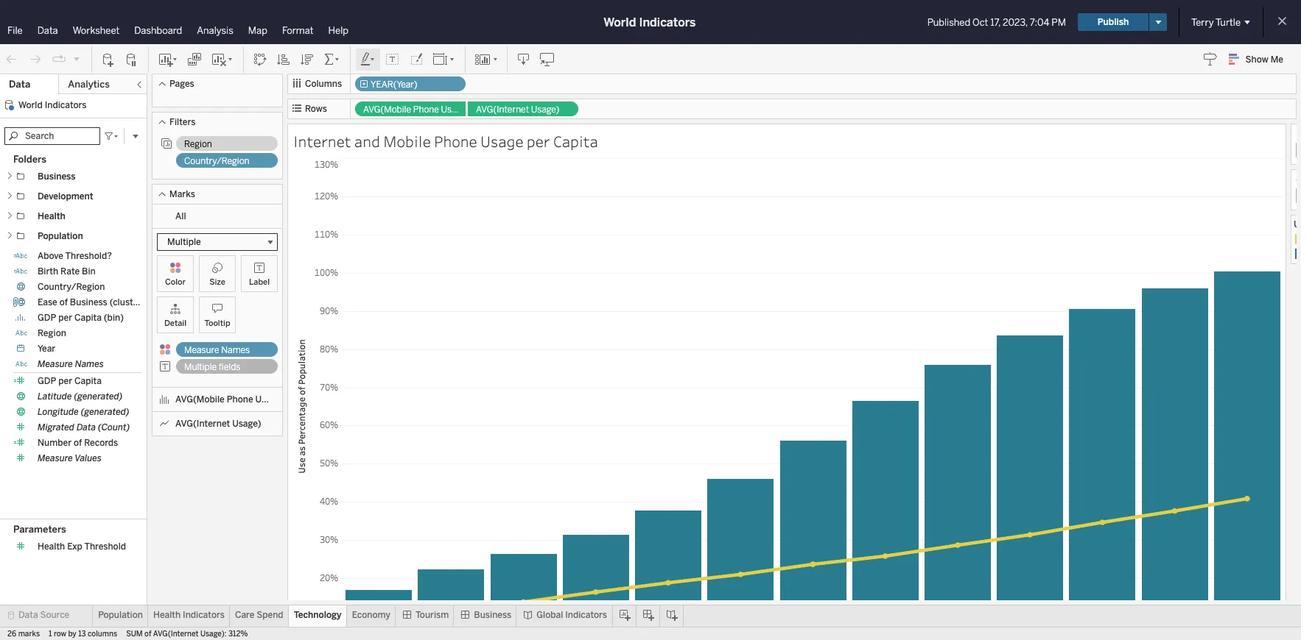 Task type: locate. For each thing, give the bounding box(es) containing it.
avg(internet down health indicators
[[153, 631, 199, 639]]

measure down number
[[38, 454, 73, 464]]

0 vertical spatial business
[[38, 172, 76, 182]]

1 vertical spatial region
[[38, 329, 66, 339]]

1 vertical spatial gdp
[[38, 376, 56, 387]]

replay animation image up analytics
[[72, 54, 81, 63]]

health exp threshold
[[38, 543, 126, 553]]

1 horizontal spatial of
[[74, 438, 82, 449]]

(generated) for longitude (generated)
[[81, 407, 129, 418]]

0 vertical spatial world
[[604, 15, 636, 29]]

clear sheet image
[[211, 52, 234, 67]]

0 horizontal spatial replay animation image
[[52, 52, 66, 67]]

per for gdp per capita (bin)
[[58, 313, 72, 323]]

swap rows and columns image
[[253, 52, 267, 67]]

per
[[527, 131, 550, 152], [58, 313, 72, 323], [58, 376, 72, 387]]

data up marks
[[18, 611, 38, 621]]

country/region up the marks on the left top of the page
[[184, 156, 249, 167]]

1 vertical spatial per
[[58, 313, 72, 323]]

0 vertical spatial of
[[59, 298, 68, 308]]

1 horizontal spatial names
[[221, 346, 250, 356]]

1 vertical spatial world indicators
[[18, 100, 87, 111]]

usage)
[[441, 105, 469, 115], [531, 105, 559, 115], [255, 395, 284, 405], [232, 419, 261, 430]]

(generated)
[[74, 392, 123, 402], [81, 407, 129, 418]]

0 horizontal spatial population
[[38, 231, 83, 242]]

of down migrated data (count) on the left
[[74, 438, 82, 449]]

1 horizontal spatial region
[[184, 139, 212, 150]]

1 vertical spatial health
[[38, 543, 65, 553]]

number
[[38, 438, 72, 449]]

1 vertical spatial capita
[[74, 313, 102, 323]]

collapse image
[[135, 80, 144, 89]]

world
[[604, 15, 636, 29], [18, 100, 43, 111]]

avg(mobile
[[363, 105, 411, 115], [175, 395, 225, 405]]

phone
[[413, 105, 439, 115], [434, 131, 477, 152], [227, 395, 253, 405]]

indicators
[[639, 15, 696, 29], [45, 100, 87, 111], [183, 611, 225, 621], [565, 611, 607, 621]]

phone left usage
[[434, 131, 477, 152]]

sorted descending by average of mobile phone usage within year year image
[[300, 52, 315, 67]]

of right "ease"
[[59, 298, 68, 308]]

1 horizontal spatial measure names
[[184, 346, 250, 356]]

undo image
[[4, 52, 19, 67]]

of for avg(internet
[[144, 631, 151, 639]]

per up latitude on the bottom left of the page
[[58, 376, 72, 387]]

bin
[[82, 267, 96, 277]]

7:04
[[1030, 17, 1049, 28]]

0 vertical spatial country/region
[[184, 156, 249, 167]]

(generated) up the (count) at the left of the page
[[81, 407, 129, 418]]

0 horizontal spatial names
[[75, 360, 104, 370]]

phone down fields
[[227, 395, 253, 405]]

0 horizontal spatial avg(internet usage)
[[175, 419, 261, 430]]

1 gdp from the top
[[38, 313, 56, 323]]

development
[[38, 192, 93, 202]]

show
[[1246, 55, 1268, 65]]

gdp
[[38, 313, 56, 323], [38, 376, 56, 387]]

format
[[282, 25, 314, 36]]

health up sum of avg(internet usage): 312%
[[153, 611, 181, 621]]

country/region down rate
[[38, 282, 105, 292]]

replay animation image right redo 'image'
[[52, 52, 66, 67]]

0 vertical spatial population
[[38, 231, 83, 242]]

0 vertical spatial measure
[[184, 346, 219, 356]]

health indicators
[[153, 611, 225, 621]]

applies to selected worksheets with same data source image
[[161, 138, 172, 150]]

2 horizontal spatial of
[[144, 631, 151, 639]]

measure down year
[[38, 360, 73, 370]]

0 vertical spatial avg(mobile
[[363, 105, 411, 115]]

avg(internet usage)
[[476, 105, 559, 115], [175, 419, 261, 430]]

help
[[328, 25, 349, 36]]

business up development
[[38, 172, 76, 182]]

0 horizontal spatial measure names
[[38, 360, 104, 370]]

rate
[[60, 267, 80, 277]]

1 horizontal spatial avg(mobile
[[363, 105, 411, 115]]

1 vertical spatial of
[[74, 438, 82, 449]]

0 horizontal spatial avg(mobile phone usage)
[[175, 395, 284, 405]]

threshold
[[84, 543, 126, 553]]

data
[[37, 25, 58, 36], [9, 79, 30, 90], [77, 423, 96, 433], [18, 611, 38, 621]]

0 horizontal spatial country/region
[[38, 282, 105, 292]]

country/region
[[184, 156, 249, 167], [38, 282, 105, 292]]

1 vertical spatial (generated)
[[81, 407, 129, 418]]

business up gdp per capita (bin)
[[70, 298, 107, 308]]

measure names up the "multiple fields"
[[184, 346, 250, 356]]

0 vertical spatial (generated)
[[74, 392, 123, 402]]

2 vertical spatial capita
[[74, 376, 102, 387]]

source
[[40, 611, 69, 621]]

2 vertical spatial per
[[58, 376, 72, 387]]

0 horizontal spatial world
[[18, 100, 43, 111]]

0 vertical spatial gdp
[[38, 313, 56, 323]]

by
[[68, 631, 76, 639]]

0 horizontal spatial region
[[38, 329, 66, 339]]

birth
[[38, 267, 58, 277]]

1 vertical spatial avg(mobile phone usage)
[[175, 395, 284, 405]]

analysis
[[197, 25, 233, 36]]

26 marks
[[7, 631, 40, 639]]

2 vertical spatial of
[[144, 631, 151, 639]]

gdp per capita (bin)
[[38, 313, 124, 323]]

names up gdp per capita at the bottom left
[[75, 360, 104, 370]]

of
[[59, 298, 68, 308], [74, 438, 82, 449], [144, 631, 151, 639]]

year
[[38, 344, 55, 354]]

0 vertical spatial measure names
[[184, 346, 250, 356]]

avg(internet usage) up usage
[[476, 105, 559, 115]]

1 horizontal spatial world indicators
[[604, 15, 696, 29]]

population up sum
[[98, 611, 143, 621]]

gdp per capita
[[38, 376, 102, 387]]

per down ease of business (clusters)
[[58, 313, 72, 323]]

number of records
[[38, 438, 118, 449]]

phone up mobile
[[413, 105, 439, 115]]

health down development
[[38, 211, 65, 222]]

region down filters
[[184, 139, 212, 150]]

2 vertical spatial business
[[474, 611, 511, 621]]

1 row by 13 columns
[[49, 631, 117, 639]]

1 horizontal spatial replay animation image
[[72, 54, 81, 63]]

replay animation image
[[52, 52, 66, 67], [72, 54, 81, 63]]

0 horizontal spatial of
[[59, 298, 68, 308]]

1 horizontal spatial avg(mobile phone usage)
[[363, 105, 469, 115]]

download image
[[516, 52, 531, 67]]

0 vertical spatial per
[[527, 131, 550, 152]]

names up fields
[[221, 346, 250, 356]]

1 vertical spatial phone
[[434, 131, 477, 152]]

avg(mobile phone usage) down fields
[[175, 395, 284, 405]]

population
[[38, 231, 83, 242], [98, 611, 143, 621]]

turtle
[[1216, 17, 1241, 28]]

migrated data (count)
[[38, 423, 130, 433]]

0 vertical spatial names
[[221, 346, 250, 356]]

data guide image
[[1203, 52, 1218, 66]]

avg(mobile phone usage) up mobile
[[363, 105, 469, 115]]

of right sum
[[144, 631, 151, 639]]

per right usage
[[527, 131, 550, 152]]

color
[[165, 278, 186, 287]]

0 horizontal spatial avg(mobile
[[175, 395, 225, 405]]

region up year
[[38, 329, 66, 339]]

longitude
[[38, 407, 79, 418]]

sum
[[126, 631, 143, 639]]

health
[[38, 211, 65, 222], [38, 543, 65, 553], [153, 611, 181, 621]]

1 vertical spatial measure names
[[38, 360, 104, 370]]

marks. press enter to open the view data window.. use arrow keys to navigate data visualization elements. image
[[343, 158, 1283, 641]]

avg(internet up usage
[[476, 105, 529, 115]]

(generated) up longitude (generated)
[[74, 392, 123, 402]]

size
[[209, 278, 225, 287]]

0 vertical spatial avg(internet
[[476, 105, 529, 115]]

region
[[184, 139, 212, 150], [38, 329, 66, 339]]

population up above
[[38, 231, 83, 242]]

ease
[[38, 298, 57, 308]]

gdp down "ease"
[[38, 313, 56, 323]]

health for health exp threshold
[[38, 543, 65, 553]]

(clusters)
[[110, 298, 149, 308]]

avg(mobile down multiple
[[175, 395, 225, 405]]

gdp up latitude on the bottom left of the page
[[38, 376, 56, 387]]

1 horizontal spatial population
[[98, 611, 143, 621]]

migrated
[[38, 423, 74, 433]]

capita
[[553, 131, 598, 152], [74, 313, 102, 323], [74, 376, 102, 387]]

pages
[[169, 79, 194, 89]]

care
[[235, 611, 254, 621]]

gdp for gdp per capita (bin)
[[38, 313, 56, 323]]

world indicators
[[604, 15, 696, 29], [18, 100, 87, 111]]

0 vertical spatial avg(internet usage)
[[476, 105, 559, 115]]

measure names up gdp per capita at the bottom left
[[38, 360, 104, 370]]

avg(mobile down year(year)
[[363, 105, 411, 115]]

business left global on the bottom left of page
[[474, 611, 511, 621]]

2 gdp from the top
[[38, 376, 56, 387]]

multiple fields
[[184, 362, 240, 373]]

0 vertical spatial region
[[184, 139, 212, 150]]

fit image
[[432, 52, 456, 67]]

0 vertical spatial health
[[38, 211, 65, 222]]

columns
[[88, 631, 117, 639]]

1 vertical spatial world
[[18, 100, 43, 111]]

show/hide cards image
[[474, 52, 498, 67]]

1 vertical spatial avg(mobile
[[175, 395, 225, 405]]

health down parameters
[[38, 543, 65, 553]]

measure up multiple
[[184, 346, 219, 356]]

data source
[[18, 611, 69, 621]]

0 horizontal spatial world indicators
[[18, 100, 87, 111]]

avg(internet usage) down the "multiple fields"
[[175, 419, 261, 430]]

folders
[[13, 154, 46, 165]]

new data source image
[[101, 52, 116, 67]]

show me button
[[1222, 48, 1297, 71]]

published oct 17, 2023, 7:04 pm
[[927, 17, 1066, 28]]

2 vertical spatial health
[[153, 611, 181, 621]]

avg(internet down multiple
[[175, 419, 230, 430]]

care spend
[[235, 611, 283, 621]]



Task type: vqa. For each thing, say whether or not it's contained in the screenshot.
Pages
yes



Task type: describe. For each thing, give the bounding box(es) containing it.
spend
[[257, 611, 283, 621]]

1 vertical spatial names
[[75, 360, 104, 370]]

internet and mobile phone usage per capita
[[293, 131, 598, 152]]

0 vertical spatial capita
[[553, 131, 598, 152]]

pause auto updates image
[[125, 52, 139, 67]]

detail
[[164, 319, 186, 329]]

duplicate image
[[187, 52, 202, 67]]

technology
[[294, 611, 342, 621]]

values
[[75, 454, 101, 464]]

1 vertical spatial measure
[[38, 360, 73, 370]]

and
[[354, 131, 380, 152]]

latitude
[[38, 392, 72, 402]]

2 vertical spatial measure
[[38, 454, 73, 464]]

terry turtle
[[1191, 17, 1241, 28]]

parameters
[[13, 525, 66, 536]]

pm
[[1052, 17, 1066, 28]]

ease of business (clusters)
[[38, 298, 149, 308]]

usage
[[480, 131, 523, 152]]

1 vertical spatial avg(internet
[[175, 419, 230, 430]]

capita for gdp per capita (bin)
[[74, 313, 102, 323]]

global indicators
[[537, 611, 607, 621]]

of for business
[[59, 298, 68, 308]]

worksheet
[[73, 25, 120, 36]]

multiple
[[184, 362, 217, 373]]

health for health
[[38, 211, 65, 222]]

latitude (generated)
[[38, 392, 123, 402]]

year(year)
[[371, 80, 417, 90]]

measure values
[[38, 454, 101, 464]]

(bin)
[[104, 313, 124, 323]]

redo image
[[28, 52, 43, 67]]

1 horizontal spatial world
[[604, 15, 636, 29]]

1 vertical spatial avg(internet usage)
[[175, 419, 261, 430]]

sum of avg(internet usage): 312%
[[126, 631, 248, 639]]

me
[[1271, 55, 1283, 65]]

17,
[[990, 17, 1001, 28]]

1 vertical spatial country/region
[[38, 282, 105, 292]]

exp
[[67, 543, 82, 553]]

row
[[54, 631, 66, 639]]

open and edit this workbook in tableau desktop image
[[540, 52, 555, 67]]

birth rate bin
[[38, 267, 96, 277]]

1 horizontal spatial avg(internet usage)
[[476, 105, 559, 115]]

sorted ascending by average of mobile phone usage within year year image
[[276, 52, 291, 67]]

oct
[[973, 17, 988, 28]]

internet
[[293, 131, 351, 152]]

2 vertical spatial avg(internet
[[153, 631, 199, 639]]

dashboard
[[134, 25, 182, 36]]

1 horizontal spatial country/region
[[184, 156, 249, 167]]

data down undo icon
[[9, 79, 30, 90]]

economy
[[352, 611, 390, 621]]

tourism
[[415, 611, 449, 621]]

records
[[84, 438, 118, 449]]

marks
[[18, 631, 40, 639]]

per for gdp per capita
[[58, 376, 72, 387]]

above threshold?
[[38, 251, 112, 262]]

health for health indicators
[[153, 611, 181, 621]]

1 vertical spatial business
[[70, 298, 107, 308]]

data up redo 'image'
[[37, 25, 58, 36]]

publish
[[1098, 17, 1129, 27]]

all
[[175, 211, 186, 222]]

publish button
[[1078, 13, 1149, 31]]

(generated) for latitude (generated)
[[74, 392, 123, 402]]

published
[[927, 17, 970, 28]]

us
[[1294, 218, 1301, 230]]

mobile
[[383, 131, 431, 152]]

gdp for gdp per capita
[[38, 376, 56, 387]]

analytics
[[68, 79, 110, 90]]

(count)
[[98, 423, 130, 433]]

longitude (generated)
[[38, 407, 129, 418]]

Search text field
[[4, 127, 100, 145]]

fields
[[219, 362, 240, 373]]

file
[[7, 25, 23, 36]]

threshold?
[[65, 251, 112, 262]]

of for records
[[74, 438, 82, 449]]

filters
[[169, 117, 196, 127]]

0 vertical spatial avg(mobile phone usage)
[[363, 105, 469, 115]]

1 vertical spatial population
[[98, 611, 143, 621]]

data down longitude (generated)
[[77, 423, 96, 433]]

1
[[49, 631, 52, 639]]

columns
[[305, 79, 342, 89]]

312%
[[228, 631, 248, 639]]

totals image
[[323, 52, 341, 67]]

0 vertical spatial phone
[[413, 105, 439, 115]]

global
[[537, 611, 563, 621]]

marks
[[169, 189, 195, 200]]

usage):
[[200, 631, 227, 639]]

2023,
[[1003, 17, 1028, 28]]

terry
[[1191, 17, 1214, 28]]

new worksheet image
[[158, 52, 178, 67]]

26
[[7, 631, 16, 639]]

show me
[[1246, 55, 1283, 65]]

show mark labels image
[[385, 52, 400, 67]]

map
[[248, 25, 267, 36]]

above
[[38, 251, 63, 262]]

rows
[[305, 104, 327, 114]]

2 vertical spatial phone
[[227, 395, 253, 405]]

highlight image
[[360, 52, 376, 67]]

format workbook image
[[409, 52, 424, 67]]

label
[[249, 278, 270, 287]]

capita for gdp per capita
[[74, 376, 102, 387]]

0 vertical spatial world indicators
[[604, 15, 696, 29]]

tooltip
[[204, 319, 230, 329]]

13
[[78, 631, 86, 639]]



